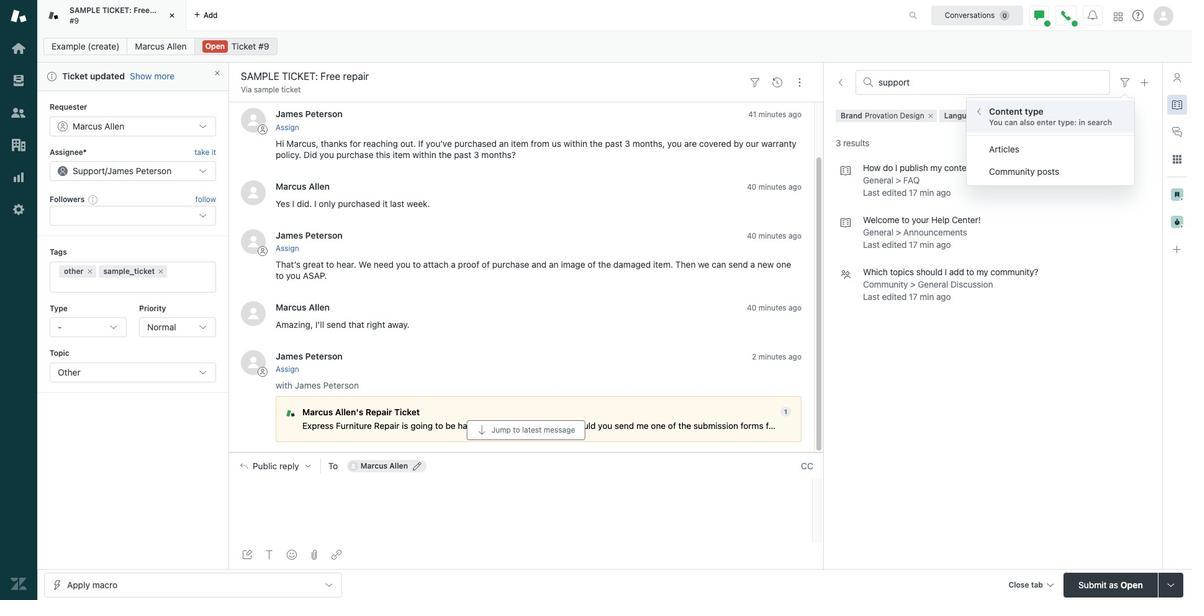 Task type: locate. For each thing, give the bounding box(es) containing it.
peterson for 41
[[305, 109, 343, 119]]

edited inside ‭how do i publish my content in other languages?‬ ‭general‬ > ‭faq‬ last edited 17 min ago
[[882, 188, 907, 198]]

40 up 2
[[747, 304, 756, 313]]

one inside that's great to hear. we need you to attach a proof of purchase and an image of the damaged item. then we can send a new one to you asap.
[[776, 259, 791, 270]]

marcus allen link inside secondary element
[[127, 38, 195, 55]]

other down tags
[[64, 267, 84, 276]]

main element
[[0, 0, 37, 601]]

design
[[900, 111, 924, 121]]

min down general
[[920, 292, 934, 303]]

info on adding followers image
[[88, 195, 98, 205]]

allen up "only"
[[309, 181, 330, 192]]

2 horizontal spatial remove image
[[1005, 113, 1013, 120]]

1 vertical spatial other
[[64, 267, 84, 276]]

edited inside ‭which topics should i add to my community?‬ community > general discussion last edited 17 min ago
[[882, 292, 907, 303]]

get help image
[[1132, 10, 1144, 21]]

content type menu item
[[967, 101, 1134, 133]]

1 vertical spatial past
[[454, 149, 471, 160]]

articles menu item
[[967, 138, 1134, 161]]

physical
[[856, 422, 888, 432]]

minutes up new
[[759, 231, 786, 241]]

> inside ‭which topics should i add to my community?‬ community > general discussion last edited 17 min ago
[[910, 280, 915, 290]]

ticket for ticket updated show more
[[62, 71, 88, 81]]

2 40 from the top
[[747, 231, 756, 241]]

it inside the conversationlabel log
[[383, 198, 388, 209]]

2 horizontal spatial send
[[728, 259, 748, 270]]

2 vertical spatial edited
[[882, 292, 907, 303]]

2 vertical spatial assign button
[[276, 365, 299, 376]]

ago down 40 minutes ago text box
[[788, 231, 802, 241]]

remove image
[[927, 113, 934, 120], [1005, 113, 1013, 120], [86, 268, 93, 276]]

peterson up great
[[305, 230, 343, 241]]

edited inside ‭welcome to your help center!‬ ‭general‬ > ‭announcements‬ last edited 17 min ago
[[882, 240, 907, 250]]

to inside ‭which topics should i add to my community?‬ community > general discussion last edited 17 min ago
[[966, 267, 974, 278]]

0 horizontal spatial #9
[[70, 16, 79, 25]]

item down out.
[[393, 149, 410, 160]]

assign up that's
[[276, 244, 299, 253]]

0 vertical spatial assign
[[276, 123, 299, 132]]

40 minutes ago
[[747, 182, 802, 192], [747, 231, 802, 241], [747, 304, 802, 313]]

james peterson link up marcus,
[[276, 109, 343, 119]]

purchase left "and"
[[492, 259, 529, 270]]

17 inside ‭how do i publish my content in other languages?‬ ‭general‬ > ‭faq‬ last edited 17 min ago
[[909, 188, 917, 198]]

1 horizontal spatial other
[[986, 163, 1006, 173]]

0 vertical spatial edited
[[882, 188, 907, 198]]

0 horizontal spatial within
[[413, 149, 436, 160]]

my inside ‭how do i publish my content in other languages?‬ ‭general‬ > ‭faq‬ last edited 17 min ago
[[930, 163, 942, 173]]

a left proof
[[451, 259, 456, 270]]

1 horizontal spatial 3
[[625, 138, 630, 149]]

1 vertical spatial 40
[[747, 231, 756, 241]]

3 james peterson link from the top
[[276, 351, 343, 362]]

alert
[[37, 63, 228, 91]]

damaged
[[613, 259, 651, 270]]

1 vertical spatial community
[[863, 280, 908, 290]]

40 for attach
[[747, 231, 756, 241]]

one right new
[[776, 259, 791, 270]]

0 horizontal spatial us
[[552, 138, 561, 149]]

0 vertical spatial james peterson link
[[276, 109, 343, 119]]

tab
[[37, 0, 186, 31]]

repair
[[366, 408, 392, 418], [374, 422, 399, 432]]

show
[[130, 71, 152, 81]]

2 minutes ago
[[752, 353, 802, 362]]

ticket inside ticket updated show more
[[62, 71, 88, 81]]

1 40 from the top
[[747, 182, 756, 192]]

assign button up that's
[[276, 243, 299, 255]]

1 vertical spatial ticket
[[62, 71, 88, 81]]

40 minutes ago text field
[[747, 231, 802, 241], [747, 304, 802, 313]]

marcus up yes
[[276, 181, 306, 192]]

#9 inside secondary element
[[258, 41, 269, 52]]

1 vertical spatial #9
[[258, 41, 269, 52]]

within right from
[[564, 138, 587, 149]]

1 assign from the top
[[276, 123, 299, 132]]

marcus allen link up amazing,
[[276, 302, 330, 313]]

1 vertical spatial an
[[549, 259, 559, 270]]

assignee* element
[[50, 161, 216, 181]]

40 minutes ago for attach
[[747, 231, 802, 241]]

to right the jump
[[513, 426, 520, 435]]

an inside that's great to hear. we need you to attach a proof of purchase and an image of the damaged item. then we can send a new one to you asap.
[[549, 259, 559, 270]]

menu containing content type
[[966, 97, 1135, 186]]

ago right 2
[[788, 353, 802, 362]]

1 horizontal spatial an
[[549, 259, 559, 270]]

followers
[[50, 195, 85, 204]]

1 horizontal spatial open
[[1121, 580, 1143, 591]]

min inside ‭how do i publish my content in other languages?‬ ‭general‬ > ‭faq‬ last edited 17 min ago
[[920, 188, 934, 198]]

last down ‭which
[[863, 292, 880, 303]]

minutes right 41
[[759, 110, 786, 119]]

for inside hi marcus, thanks for reaching out. if you've purchased an item from us within the past 3 months, you are covered by our warranty policy. did you purchase this item within the past 3 months?
[[350, 138, 361, 149]]

only
[[319, 198, 336, 209]]

‭general‬ inside ‭welcome to your help center!‬ ‭general‬ > ‭announcements‬ last edited 17 min ago
[[863, 227, 893, 238]]

2 james peterson link from the top
[[276, 230, 343, 241]]

40 minutes ago text field up new
[[747, 231, 802, 241]]

3 17 from the top
[[909, 292, 917, 303]]

open right as
[[1121, 580, 1143, 591]]

0 vertical spatial an
[[499, 138, 509, 149]]

in inside marcus allen's repair ticket express furniture repair is going to be handling his armchair repair. could you send me one of the submission forms for a repair? i'm out of physical copies in the office
[[919, 422, 926, 432]]

avatar image for 41 minutes ago
[[241, 108, 266, 133]]

1 vertical spatial last
[[863, 240, 880, 250]]

last down ‭welcome
[[863, 240, 880, 250]]

marcus inside requester "element"
[[73, 121, 102, 131]]

allen up support / james peterson
[[104, 121, 124, 131]]

peterson up "with james peterson" in the left of the page
[[305, 351, 343, 362]]

repair.
[[545, 422, 570, 432]]

can inside that's great to hear. we need you to attach a proof of purchase and an image of the damaged item. then we can send a new one to you asap.
[[712, 259, 726, 270]]

past left months?
[[454, 149, 471, 160]]

1 horizontal spatial community
[[989, 166, 1035, 177]]

language
[[944, 111, 980, 121]]

as
[[1109, 580, 1118, 591]]

2 40 minutes ago from the top
[[747, 231, 802, 241]]

1 edited from the top
[[882, 188, 907, 198]]

by
[[734, 138, 743, 149]]

1 vertical spatial 40 minutes ago
[[747, 231, 802, 241]]

0 horizontal spatial an
[[499, 138, 509, 149]]

james inside the 'assignee*' element
[[107, 166, 134, 176]]

min inside ‭which topics should i add to my community?‬ community > general discussion last edited 17 min ago
[[920, 292, 934, 303]]

i right should
[[945, 267, 947, 278]]

2 40 minutes ago text field from the top
[[747, 304, 802, 313]]

40 down our
[[747, 182, 756, 192]]

min down the publish
[[920, 188, 934, 198]]

None field
[[878, 77, 1102, 88]]

0 vertical spatial purchase
[[336, 149, 373, 160]]

apply macro
[[67, 580, 117, 591]]

take
[[194, 148, 209, 157]]

james peterson link for great
[[276, 230, 343, 241]]

in inside ‭how do i publish my content in other languages?‬ ‭general‬ > ‭faq‬ last edited 17 min ago
[[977, 163, 983, 173]]

1 horizontal spatial for
[[766, 422, 777, 432]]

james peterson assign
[[276, 109, 343, 132], [276, 230, 343, 253], [276, 351, 343, 375]]

2 assign from the top
[[276, 244, 299, 253]]

the left office at the right
[[928, 422, 941, 432]]

can down content
[[1005, 118, 1018, 127]]

0 vertical spatial min
[[920, 188, 934, 198]]

> left ‭faq‬
[[896, 175, 901, 186]]

one
[[776, 259, 791, 270], [651, 422, 666, 432]]

articles
[[989, 144, 1019, 155]]

0 horizontal spatial can
[[712, 259, 726, 270]]

tab containing sample ticket: free repair
[[37, 0, 186, 31]]

assign button up hi
[[276, 122, 299, 133]]

0 vertical spatial for
[[350, 138, 361, 149]]

right
[[367, 320, 385, 330]]

allen up 'i'll'
[[309, 302, 330, 313]]

41
[[748, 110, 756, 119]]

0 vertical spatial can
[[1005, 118, 1018, 127]]

1 min from the top
[[920, 188, 934, 198]]

repair up furniture
[[366, 408, 392, 418]]

2 horizontal spatial in
[[1079, 118, 1085, 127]]

1 vertical spatial it
[[383, 198, 388, 209]]

the
[[590, 138, 603, 149], [439, 149, 452, 160], [598, 259, 611, 270], [678, 422, 691, 432], [928, 422, 941, 432]]

17 for i
[[909, 188, 917, 198]]

add inside popup button
[[204, 10, 218, 20]]

marcus allen up did.
[[276, 181, 330, 192]]

1 horizontal spatial remove image
[[927, 113, 934, 120]]

2 vertical spatial send
[[615, 422, 634, 432]]

1 assign button from the top
[[276, 122, 299, 133]]

send inside marcus allen's repair ticket express furniture repair is going to be handling his armchair repair. could you send me one of the submission forms for a repair? i'm out of physical copies in the office
[[615, 422, 634, 432]]

17 down ‭faq‬
[[909, 188, 917, 198]]

languages?‬
[[1009, 163, 1053, 173]]

0 horizontal spatial it
[[211, 148, 216, 157]]

ago up "2 minutes ago" text field
[[788, 304, 802, 313]]

filter image
[[750, 77, 760, 87], [1120, 78, 1130, 88]]

content
[[989, 106, 1023, 117]]

0 vertical spatial us
[[995, 111, 1003, 121]]

remove image for design
[[927, 113, 934, 120]]

in
[[1079, 118, 1085, 127], [977, 163, 983, 173], [919, 422, 926, 432]]

‭general‬ down ‭welcome
[[863, 227, 893, 238]]

attach
[[423, 259, 449, 270]]

sample
[[254, 85, 279, 94]]

peterson inside the 'assignee*' element
[[136, 166, 172, 176]]

#9 down sample
[[70, 16, 79, 25]]

support / james peterson
[[73, 166, 172, 176]]

open up close ticket collision notification image
[[205, 42, 225, 51]]

3 minutes from the top
[[759, 231, 786, 241]]

1 vertical spatial my
[[976, 267, 988, 278]]

covered
[[699, 138, 731, 149]]

0 vertical spatial item
[[511, 138, 528, 149]]

ago inside ‭welcome to your help center!‬ ‭general‬ > ‭announcements‬ last edited 17 min ago
[[936, 240, 951, 250]]

we
[[698, 259, 709, 270]]

a left repair?
[[779, 422, 784, 432]]

send right 'i'll'
[[327, 320, 346, 330]]

community?‬
[[990, 267, 1038, 278]]

to left be
[[435, 422, 443, 432]]

0 horizontal spatial 3
[[474, 149, 479, 160]]

1 vertical spatial purchase
[[492, 259, 529, 270]]

within
[[564, 138, 587, 149], [413, 149, 436, 160]]

to
[[328, 461, 338, 472]]

ticket down example
[[62, 71, 88, 81]]

marcus allen inside secondary element
[[135, 41, 187, 52]]

2 vertical spatial last
[[863, 292, 880, 303]]

0 vertical spatial in
[[1079, 118, 1085, 127]]

james right the with
[[295, 381, 321, 391]]

it left last
[[383, 198, 388, 209]]

could
[[572, 422, 596, 432]]

marcus allen link for amazing,
[[276, 302, 330, 313]]

0 vertical spatial add
[[204, 10, 218, 20]]

remove image left sample_ticket in the top of the page
[[86, 268, 93, 276]]

priority
[[139, 304, 166, 313]]

40 for week.
[[747, 182, 756, 192]]

one inside marcus allen's repair ticket express furniture repair is going to be handling his armchair repair. could you send me one of the submission forms for a repair? i'm out of physical copies in the office
[[651, 422, 666, 432]]

1 vertical spatial min
[[920, 240, 934, 250]]

purchase inside that's great to hear. we need you to attach a proof of purchase and an image of the damaged item. then we can send a new one to you asap.
[[492, 259, 529, 270]]

1 vertical spatial ‭general‬
[[863, 227, 893, 238]]

avatar image for 40 minutes ago
[[241, 229, 266, 254]]

that
[[348, 320, 364, 330]]

0 vertical spatial it
[[211, 148, 216, 157]]

minutes for hi marcus, thanks for reaching out. if you've purchased an item from us within the past 3 months, you are covered by our warranty policy. did you purchase this item within the past 3 months?
[[759, 110, 786, 119]]

zendesk support image
[[11, 8, 27, 24]]

0 vertical spatial #9
[[70, 16, 79, 25]]

also
[[1020, 118, 1035, 127]]

to left your
[[902, 215, 909, 226]]

3 edited from the top
[[882, 292, 907, 303]]

0 vertical spatial last
[[863, 188, 880, 198]]

40 minutes ago for week.
[[747, 182, 802, 192]]

draft mode image
[[242, 551, 252, 561]]

1 horizontal spatial #9
[[258, 41, 269, 52]]

‭announcements‬
[[903, 227, 967, 238]]

2 vertical spatial marcus allen link
[[276, 302, 330, 313]]

ago
[[788, 110, 802, 119], [788, 182, 802, 192], [936, 188, 951, 198], [788, 231, 802, 241], [936, 240, 951, 250], [936, 292, 951, 303], [788, 304, 802, 313], [788, 353, 802, 362]]

james peterson link up "with james peterson" in the left of the page
[[276, 351, 343, 362]]

1 vertical spatial 40 minutes ago text field
[[747, 304, 802, 313]]

can
[[1005, 118, 1018, 127], [712, 259, 726, 270]]

within down 'if'
[[413, 149, 436, 160]]

2 ‭general‬ from the top
[[863, 227, 893, 238]]

1 vertical spatial within
[[413, 149, 436, 160]]

avatar image
[[241, 108, 266, 133], [241, 180, 266, 205], [241, 229, 266, 254], [241, 302, 266, 327], [241, 351, 266, 376]]

with james peterson
[[276, 381, 359, 391]]

edited down the topics
[[882, 292, 907, 303]]

1 james peterson assign from the top
[[276, 109, 343, 132]]

2 min from the top
[[920, 240, 934, 250]]

2 vertical spatial in
[[919, 422, 926, 432]]

asap.
[[303, 271, 327, 281]]

2 assign button from the top
[[276, 243, 299, 255]]

2 horizontal spatial ticket
[[394, 408, 420, 418]]

minutes down new
[[759, 304, 786, 313]]

marcus allen link up more
[[127, 38, 195, 55]]

close
[[1008, 581, 1029, 590]]

0 horizontal spatial ticket
[[62, 71, 88, 81]]

0 vertical spatial other
[[986, 163, 1006, 173]]

1 horizontal spatial a
[[750, 259, 755, 270]]

past
[[605, 138, 622, 149], [454, 149, 471, 160]]

submission
[[693, 422, 738, 432]]

james peterson assign up great
[[276, 230, 343, 253]]

2 vertical spatial assign
[[276, 365, 299, 375]]

1 ‭general‬ from the top
[[863, 175, 893, 186]]

1 vertical spatial add
[[949, 267, 964, 278]]

community inside menu item
[[989, 166, 1035, 177]]

1 horizontal spatial it
[[383, 198, 388, 209]]

1 minutes from the top
[[759, 110, 786, 119]]

filter image left the events "image"
[[750, 77, 760, 87]]

minutes right 2
[[759, 353, 786, 362]]

2 last from the top
[[863, 240, 880, 250]]

‭faq‬
[[903, 175, 920, 186]]

2 james peterson assign from the top
[[276, 230, 343, 253]]

ago inside ‭which topics should i add to my community?‬ community > general discussion last edited 17 min ago
[[936, 292, 951, 303]]

clear filters link
[[1018, 110, 1069, 122]]

a left new
[[750, 259, 755, 270]]

1 17 from the top
[[909, 188, 917, 198]]

james right support
[[107, 166, 134, 176]]

james up that's
[[276, 230, 303, 241]]

2 vertical spatial min
[[920, 292, 934, 303]]

marcus allen
[[135, 41, 187, 52], [73, 121, 124, 131], [276, 181, 330, 192], [276, 302, 330, 313], [361, 462, 408, 471]]

my
[[930, 163, 942, 173], [976, 267, 988, 278]]

3 avatar image from the top
[[241, 229, 266, 254]]

0 horizontal spatial a
[[451, 259, 456, 270]]

remove image right design
[[927, 113, 934, 120]]

close ticket collision notification image
[[214, 69, 221, 77]]

marcus up "show more" button
[[135, 41, 165, 52]]

3 left months,
[[625, 138, 630, 149]]

james peterson link for marcus,
[[276, 109, 343, 119]]

1 last from the top
[[863, 188, 880, 198]]

5 avatar image from the top
[[241, 351, 266, 376]]

ticket inside marcus allen's repair ticket express furniture repair is going to be handling his armchair repair. could you send me one of the submission forms for a repair? i'm out of physical copies in the office
[[394, 408, 420, 418]]

proof
[[458, 259, 479, 270]]

last inside ‭which topics should i add to my community?‬ community > general discussion last edited 17 min ago
[[863, 292, 880, 303]]

‭general‬
[[863, 175, 893, 186], [863, 227, 893, 238]]

1 horizontal spatial filter image
[[1120, 78, 1130, 88]]

purchased up months?
[[454, 138, 497, 149]]

ticket inside secondary element
[[231, 41, 256, 52]]

a
[[451, 259, 456, 270], [750, 259, 755, 270], [779, 422, 784, 432]]

add attachment image
[[309, 551, 319, 561]]

0 horizontal spatial my
[[930, 163, 942, 173]]

2 minutes from the top
[[759, 182, 786, 192]]

0 vertical spatial my
[[930, 163, 942, 173]]

take it button
[[194, 146, 216, 159]]

filter image left the create or request article icon
[[1120, 78, 1130, 88]]

add button
[[186, 0, 225, 30]]

1 vertical spatial james peterson link
[[276, 230, 343, 241]]

1 vertical spatial james peterson assign
[[276, 230, 343, 253]]

send left the me
[[615, 422, 634, 432]]

1 james peterson link from the top
[[276, 109, 343, 119]]

remove image
[[157, 268, 165, 276]]

0 horizontal spatial purchase
[[336, 149, 373, 160]]

tags
[[50, 248, 67, 257]]

menu
[[966, 97, 1135, 186]]

0 vertical spatial assign button
[[276, 122, 299, 133]]

center!‬
[[952, 215, 981, 226]]

you inside marcus allen's repair ticket express furniture repair is going to be handling his armchair repair. could you send me one of the submission forms for a repair? i'm out of physical copies in the office
[[598, 422, 612, 432]]

4 minutes from the top
[[759, 304, 786, 313]]

to inside marcus allen's repair ticket express furniture repair is going to be handling his armchair repair. could you send me one of the submission forms for a repair? i'm out of physical copies in the office
[[435, 422, 443, 432]]

3 40 from the top
[[747, 304, 756, 313]]

1 horizontal spatial item
[[511, 138, 528, 149]]

an inside hi marcus, thanks for reaching out. if you've purchased an item from us within the past 3 months, you are covered by our warranty policy. did you purchase this item within the past 3 months?
[[499, 138, 509, 149]]

last inside ‭how do i publish my content in other languages?‬ ‭general‬ > ‭faq‬ last edited 17 min ago
[[863, 188, 880, 198]]

3 min from the top
[[920, 292, 934, 303]]

posts
[[1037, 166, 1059, 177]]

minutes
[[759, 110, 786, 119], [759, 182, 786, 192], [759, 231, 786, 241], [759, 304, 786, 313], [759, 353, 786, 362]]

can right we
[[712, 259, 726, 270]]

edited down ‭welcome
[[882, 240, 907, 250]]

add link (cmd k) image
[[332, 551, 341, 561]]

-
[[58, 322, 62, 333]]

0 horizontal spatial in
[[919, 422, 926, 432]]

1 vertical spatial for
[[766, 422, 777, 432]]

peterson up 'allen's'
[[323, 381, 359, 391]]

1 vertical spatial can
[[712, 259, 726, 270]]

40 minutes ago up new
[[747, 231, 802, 241]]

0 vertical spatial 40
[[747, 182, 756, 192]]

1 vertical spatial assign
[[276, 244, 299, 253]]

‭general‬ down ‭how
[[863, 175, 893, 186]]

marcus allen link
[[127, 38, 195, 55], [276, 181, 330, 192], [276, 302, 330, 313]]

open
[[205, 42, 225, 51], [1121, 580, 1143, 591]]

apps image
[[1172, 155, 1182, 165]]

add up discussion
[[949, 267, 964, 278]]

2 vertical spatial 40
[[747, 304, 756, 313]]

1 vertical spatial edited
[[882, 240, 907, 250]]

> inside ‭how do i publish my content in other languages?‬ ‭general‬ > ‭faq‬ last edited 17 min ago
[[896, 175, 901, 186]]

assign button for that's
[[276, 243, 299, 255]]

follow button
[[195, 194, 216, 206]]

‭how do i publish my content in other languages?‬ ‭general‬ > ‭faq‬ last edited 17 min ago
[[863, 163, 1053, 198]]

ago down general
[[936, 292, 951, 303]]

james peterson assign up marcus,
[[276, 109, 343, 132]]

0 vertical spatial ticket
[[231, 41, 256, 52]]

my up discussion
[[976, 267, 988, 278]]

1 vertical spatial one
[[651, 422, 666, 432]]

2 vertical spatial james peterson assign
[[276, 351, 343, 375]]

his
[[494, 422, 506, 432]]

1 avatar image from the top
[[241, 108, 266, 133]]

ago down ‭announcements‬
[[936, 240, 951, 250]]

0 horizontal spatial send
[[327, 320, 346, 330]]

allen down close icon at the top of page
[[167, 41, 187, 52]]

marcus allen right marcus.allen@example.com 'image'
[[361, 462, 408, 471]]

publish
[[900, 163, 928, 173]]

is
[[402, 422, 408, 432]]

marcus allen link for yes
[[276, 181, 330, 192]]

1 horizontal spatial ticket
[[231, 41, 256, 52]]

my right the publish
[[930, 163, 942, 173]]

1 40 minutes ago text field from the top
[[747, 231, 802, 241]]

17 down the topics
[[909, 292, 917, 303]]

an
[[499, 138, 509, 149], [549, 259, 559, 270]]

2 edited from the top
[[882, 240, 907, 250]]

should
[[916, 267, 942, 278]]

40 minutes ago down new
[[747, 304, 802, 313]]

last for ‭how do i publish my content in other languages?‬ ‭general‬ > ‭faq‬ last edited 17 min ago
[[863, 188, 880, 198]]

1 vertical spatial in
[[977, 163, 983, 173]]

for right forms at the bottom right of page
[[766, 422, 777, 432]]

2 17 from the top
[[909, 240, 917, 250]]

to up discussion
[[966, 267, 974, 278]]

it inside button
[[211, 148, 216, 157]]

purchase down 'thanks'
[[336, 149, 373, 160]]

remove image right "you"
[[1005, 113, 1013, 120]]

1 horizontal spatial in
[[977, 163, 983, 173]]

2 vertical spatial >
[[910, 280, 915, 290]]

ticket up the via
[[231, 41, 256, 52]]

back image
[[836, 78, 846, 88]]

3 last from the top
[[863, 292, 880, 303]]

you right could
[[598, 422, 612, 432]]

40 minutes ago text field down new
[[747, 304, 802, 313]]

ticket up is
[[394, 408, 420, 418]]

need
[[374, 259, 394, 270]]

17 inside ‭which topics should i add to my community?‬ community > general discussion last edited 17 min ago
[[909, 292, 917, 303]]

past left months,
[[605, 138, 622, 149]]

0 horizontal spatial community
[[863, 280, 908, 290]]

marcus.allen@example.com image
[[348, 462, 358, 472]]

0 horizontal spatial purchased
[[338, 198, 380, 209]]

0 horizontal spatial item
[[393, 149, 410, 160]]

1 40 minutes ago from the top
[[747, 182, 802, 192]]

1 horizontal spatial my
[[976, 267, 988, 278]]



Task type: vqa. For each thing, say whether or not it's contained in the screenshot.
the right #9
yes



Task type: describe. For each thing, give the bounding box(es) containing it.
zendesk products image
[[1114, 12, 1122, 21]]

latest
[[522, 426, 542, 435]]

public
[[253, 462, 277, 472]]

17 inside ‭welcome to your help center!‬ ‭general‬ > ‭announcements‬ last edited 17 min ago
[[909, 240, 917, 250]]

allen inside requester "element"
[[104, 121, 124, 131]]

40 minutes ago text field
[[747, 182, 802, 192]]

#9 inside sample ticket: free repair #9
[[70, 16, 79, 25]]

4 avatar image from the top
[[241, 302, 266, 327]]

office
[[944, 422, 966, 432]]

views image
[[11, 73, 27, 89]]

language en-us
[[944, 111, 1003, 121]]

yes i did. i only purchased it last week.
[[276, 198, 430, 209]]

other inside ‭how do i publish my content in other languages?‬ ‭general‬ > ‭faq‬ last edited 17 min ago
[[986, 163, 1006, 173]]

ticket actions image
[[795, 77, 805, 87]]

marcus allen up amazing,
[[276, 302, 330, 313]]

3 40 minutes ago from the top
[[747, 304, 802, 313]]

minutes for yes i did. i only purchased it last week.
[[759, 182, 786, 192]]

> inside ‭welcome to your help center!‬ ‭general‬ > ‭announcements‬ last edited 17 min ago
[[896, 227, 901, 238]]

i'll
[[315, 320, 324, 330]]

notifications image
[[1088, 10, 1098, 20]]

ago down warranty
[[788, 182, 802, 192]]

edited for do
[[882, 188, 907, 198]]

get started image
[[11, 40, 27, 56]]

hi
[[276, 138, 284, 149]]

can inside content type you can also enter type: in search
[[1005, 118, 1018, 127]]

40 minutes ago text field for that's great to hear. we need you to attach a proof of purchase and an image of the damaged item. then we can send a new one to you asap.
[[747, 231, 802, 241]]

bookmarks image
[[1171, 189, 1183, 201]]

be
[[445, 422, 455, 432]]

1 vertical spatial item
[[393, 149, 410, 160]]

alert containing ticket updated
[[37, 63, 228, 91]]

0 vertical spatial repair
[[366, 408, 392, 418]]

topics
[[890, 267, 914, 278]]

example
[[52, 41, 85, 52]]

5 minutes from the top
[[759, 353, 786, 362]]

a inside marcus allen's repair ticket express furniture repair is going to be handling his armchair repair. could you send me one of the submission forms for a repair? i'm out of physical copies in the office
[[779, 422, 784, 432]]

from
[[531, 138, 549, 149]]

you've
[[426, 138, 452, 149]]

time tracking image
[[1171, 216, 1183, 228]]

i right did.
[[314, 198, 316, 209]]

requester element
[[50, 117, 216, 136]]

you left are
[[667, 138, 682, 149]]

‭welcome to your help center!‬ ‭general‬ > ‭announcements‬ last edited 17 min ago
[[863, 215, 981, 250]]

jump
[[492, 426, 511, 435]]

type
[[50, 304, 68, 313]]

hi marcus, thanks for reaching out. if you've purchased an item from us within the past 3 months, you are covered by our warranty policy. did you purchase this item within the past 3 months?
[[276, 138, 799, 160]]

‭which topics should i add to my community?‬ community > general discussion last edited 17 min ago
[[863, 267, 1038, 303]]

content
[[944, 163, 974, 173]]

this
[[376, 149, 390, 160]]

armchair
[[508, 422, 543, 432]]

warranty
[[761, 138, 796, 149]]

discussion
[[950, 280, 993, 290]]

we
[[359, 259, 371, 270]]

sample_ticket
[[103, 267, 155, 276]]

normal
[[147, 322, 176, 333]]

to left attach
[[413, 259, 421, 270]]

the inside that's great to hear. we need you to attach a proof of purchase and an image of the damaged item. then we can send a new one to you asap.
[[598, 259, 611, 270]]

you right the need
[[396, 259, 410, 270]]

community inside ‭which topics should i add to my community?‬ community > general discussion last edited 17 min ago
[[863, 280, 908, 290]]

marcus inside marcus allen's repair ticket express furniture repair is going to be handling his armchair repair. could you send me one of the submission forms for a repair? i'm out of physical copies in the office
[[302, 408, 333, 418]]

marcus right marcus.allen@example.com 'image'
[[361, 462, 387, 471]]

assign for hi
[[276, 123, 299, 132]]

image
[[561, 259, 585, 270]]

away.
[[388, 320, 410, 330]]

brand provation design
[[841, 111, 924, 121]]

1 horizontal spatial past
[[605, 138, 622, 149]]

free
[[134, 6, 150, 15]]

cc
[[801, 461, 813, 472]]

allen inside the marcus allen link
[[167, 41, 187, 52]]

repair?
[[786, 422, 814, 432]]

macro
[[92, 580, 117, 591]]

public reply button
[[229, 454, 320, 480]]

support
[[73, 166, 105, 176]]

to down that's
[[276, 271, 284, 281]]

last inside ‭welcome to your help center!‬ ‭general‬ > ‭announcements‬ last edited 17 min ago
[[863, 240, 880, 250]]

displays possible ticket submission types image
[[1166, 581, 1176, 591]]

format text image
[[264, 551, 274, 561]]

other
[[58, 367, 81, 378]]

reaching
[[363, 138, 398, 149]]

2 avatar image from the top
[[241, 180, 266, 205]]

button displays agent's chat status as online. image
[[1034, 10, 1044, 20]]

allen left edit user "image"
[[389, 462, 408, 471]]

to inside ‭welcome to your help center!‬ ‭general‬ > ‭announcements‬ last edited 17 min ago
[[902, 215, 909, 226]]

ticket #9
[[231, 41, 269, 52]]

to inside button
[[513, 426, 520, 435]]

you down 'thanks'
[[320, 149, 334, 160]]

/
[[105, 166, 107, 176]]

Subject field
[[238, 69, 741, 84]]

of right out
[[846, 422, 854, 432]]

purchase inside hi marcus, thanks for reaching out. if you've purchased an item from us within the past 3 months, you are covered by our warranty policy. did you purchase this item within the past 3 months?
[[336, 149, 373, 160]]

topic element
[[50, 363, 216, 383]]

customers image
[[11, 105, 27, 121]]

i inside ‭which topics should i add to my community?‬ community > general discussion last edited 17 min ago
[[945, 267, 947, 278]]

purchased inside hi marcus, thanks for reaching out. if you've purchased an item from us within the past 3 months, you are covered by our warranty policy. did you purchase this item within the past 3 months?
[[454, 138, 497, 149]]

marcus allen inside requester "element"
[[73, 121, 124, 131]]

of right proof
[[482, 259, 490, 270]]

avatar image for 2 minutes ago
[[241, 351, 266, 376]]

sample
[[70, 6, 100, 15]]

marcus inside secondary element
[[135, 41, 165, 52]]

min inside ‭welcome to your help center!‬ ‭general‬ > ‭announcements‬ last edited 17 min ago
[[920, 240, 934, 250]]

close image
[[166, 9, 178, 22]]

show more button
[[130, 71, 175, 82]]

allen's
[[335, 408, 363, 418]]

you
[[989, 118, 1003, 127]]

in inside content type you can also enter type: in search
[[1079, 118, 1085, 127]]

knowledge image
[[1172, 100, 1182, 110]]

conversationlabel log
[[228, 98, 966, 453]]

reporting image
[[11, 169, 27, 186]]

0 horizontal spatial other
[[64, 267, 84, 276]]

1 vertical spatial open
[[1121, 580, 1143, 591]]

james peterson assign for great
[[276, 230, 343, 253]]

your
[[912, 215, 929, 226]]

0 horizontal spatial past
[[454, 149, 471, 160]]

are
[[684, 138, 697, 149]]

reply
[[279, 462, 299, 472]]

handling
[[458, 422, 492, 432]]

min for publish
[[920, 188, 934, 198]]

ago down ticket actions image
[[788, 110, 802, 119]]

last for ‭which topics should i add to my community?‬ community > general discussion last edited 17 min ago
[[863, 292, 880, 303]]

1 vertical spatial repair
[[374, 422, 399, 432]]

‭welcome
[[863, 215, 899, 226]]

en-
[[982, 111, 995, 121]]

secondary element
[[37, 34, 1192, 59]]

3 results
[[836, 138, 869, 149]]

2 minutes ago text field
[[752, 353, 802, 362]]

that's
[[276, 259, 300, 270]]

ticket for ticket #9
[[231, 41, 256, 52]]

40 minutes ago text field for amazing, i'll send that right away.
[[747, 304, 802, 313]]

and
[[532, 259, 547, 270]]

marcus up amazing,
[[276, 302, 306, 313]]

james for 41 minutes ago
[[276, 109, 303, 119]]

amazing,
[[276, 320, 313, 330]]

3 assign button from the top
[[276, 365, 299, 376]]

followers element
[[50, 206, 216, 226]]

customer context image
[[1172, 73, 1182, 83]]

item.
[[653, 259, 673, 270]]

repair
[[152, 6, 173, 15]]

to left hear.
[[326, 259, 334, 270]]

the left months,
[[590, 138, 603, 149]]

tabs tab list
[[37, 0, 896, 31]]

2
[[752, 353, 756, 362]]

for inside marcus allen's repair ticket express furniture repair is going to be handling his armchair repair. could you send me one of the submission forms for a repair? i'm out of physical copies in the office
[[766, 422, 777, 432]]

minutes for amazing, i'll send that right away.
[[759, 304, 786, 313]]

results
[[843, 138, 869, 149]]

clear
[[1020, 110, 1041, 120]]

topic
[[50, 349, 69, 358]]

open inside secondary element
[[205, 42, 225, 51]]

me
[[636, 422, 649, 432]]

the left the submission
[[678, 422, 691, 432]]

us inside hi marcus, thanks for reaching out. if you've purchased an item from us within the past 3 months, you are covered by our warranty policy. did you purchase this item within the past 3 months?
[[552, 138, 561, 149]]

1 horizontal spatial within
[[564, 138, 587, 149]]

of right the me
[[668, 422, 676, 432]]

more
[[154, 71, 175, 81]]

marcus allen's repair ticket express furniture repair is going to be handling his armchair repair. could you send me one of the submission forms for a repair? i'm out of physical copies in the office
[[302, 408, 966, 432]]

furniture
[[336, 422, 372, 432]]

i'm
[[816, 422, 828, 432]]

remove image for us
[[1005, 113, 1013, 120]]

organizations image
[[11, 137, 27, 153]]

help
[[931, 215, 949, 226]]

3 assign from the top
[[276, 365, 299, 375]]

james for 2 minutes ago
[[276, 351, 303, 362]]

express
[[302, 422, 334, 432]]

41 minutes ago
[[748, 110, 802, 119]]

assignee*
[[50, 148, 87, 157]]

i right yes
[[292, 198, 294, 209]]

assign button for hi
[[276, 122, 299, 133]]

send inside that's great to hear. we need you to attach a proof of purchase and an image of the damaged item. then we can send a new one to you asap.
[[728, 259, 748, 270]]

min for i
[[920, 292, 934, 303]]

zendesk image
[[11, 577, 27, 593]]

assign for that's
[[276, 244, 299, 253]]

my inside ‭which topics should i add to my community?‬ community > general discussion last edited 17 min ago
[[976, 267, 988, 278]]

edited for topics
[[882, 292, 907, 303]]

do
[[883, 163, 893, 173]]

insert emojis image
[[287, 551, 297, 561]]

you down that's
[[286, 271, 301, 281]]

3 james peterson assign from the top
[[276, 351, 343, 375]]

community posts menu item
[[967, 161, 1134, 183]]

james peterson assign for marcus,
[[276, 109, 343, 132]]

of right image
[[588, 259, 596, 270]]

events image
[[772, 77, 782, 87]]

clear filters
[[1020, 110, 1066, 120]]

james for 40 minutes ago
[[276, 230, 303, 241]]

i inside ‭how do i publish my content in other languages?‬ ‭general‬ > ‭faq‬ last edited 17 min ago
[[895, 163, 897, 173]]

apply
[[67, 580, 90, 591]]

41 minutes ago text field
[[748, 110, 802, 119]]

follow
[[195, 195, 216, 204]]

the down you've at the left top
[[439, 149, 452, 160]]

1 vertical spatial send
[[327, 320, 346, 330]]

‭general‬ inside ‭how do i publish my content in other languages?‬ ‭general‬ > ‭faq‬ last edited 17 min ago
[[863, 175, 893, 186]]

1 horizontal spatial us
[[995, 111, 1003, 121]]

create or request article image
[[1140, 78, 1150, 88]]

0 horizontal spatial filter image
[[750, 77, 760, 87]]

cc button
[[801, 461, 813, 472]]

edit user image
[[413, 462, 422, 471]]

hide composer image
[[521, 448, 531, 458]]

did.
[[297, 198, 312, 209]]

0 horizontal spatial remove image
[[86, 268, 93, 276]]

‭which
[[863, 267, 888, 278]]

peterson for 40
[[305, 230, 343, 241]]

2 horizontal spatial 3
[[836, 138, 841, 149]]

that's great to hear. we need you to attach a proof of purchase and an image of the damaged item. then we can send a new one to you asap.
[[276, 259, 794, 281]]

ticket
[[281, 85, 301, 94]]

peterson for 2
[[305, 351, 343, 362]]

minutes for that's great to hear. we need you to attach a proof of purchase and an image of the damaged item. then we can send a new one to you asap.
[[759, 231, 786, 241]]

submit as open
[[1078, 580, 1143, 591]]

ago inside ‭how do i publish my content in other languages?‬ ‭general‬ > ‭faq‬ last edited 17 min ago
[[936, 188, 951, 198]]

months?
[[481, 149, 516, 160]]

add inside ‭which topics should i add to my community?‬ community > general discussion last edited 17 min ago
[[949, 267, 964, 278]]

take it
[[194, 148, 216, 157]]

17 for should
[[909, 292, 917, 303]]

via
[[241, 85, 252, 94]]

admin image
[[11, 202, 27, 218]]



